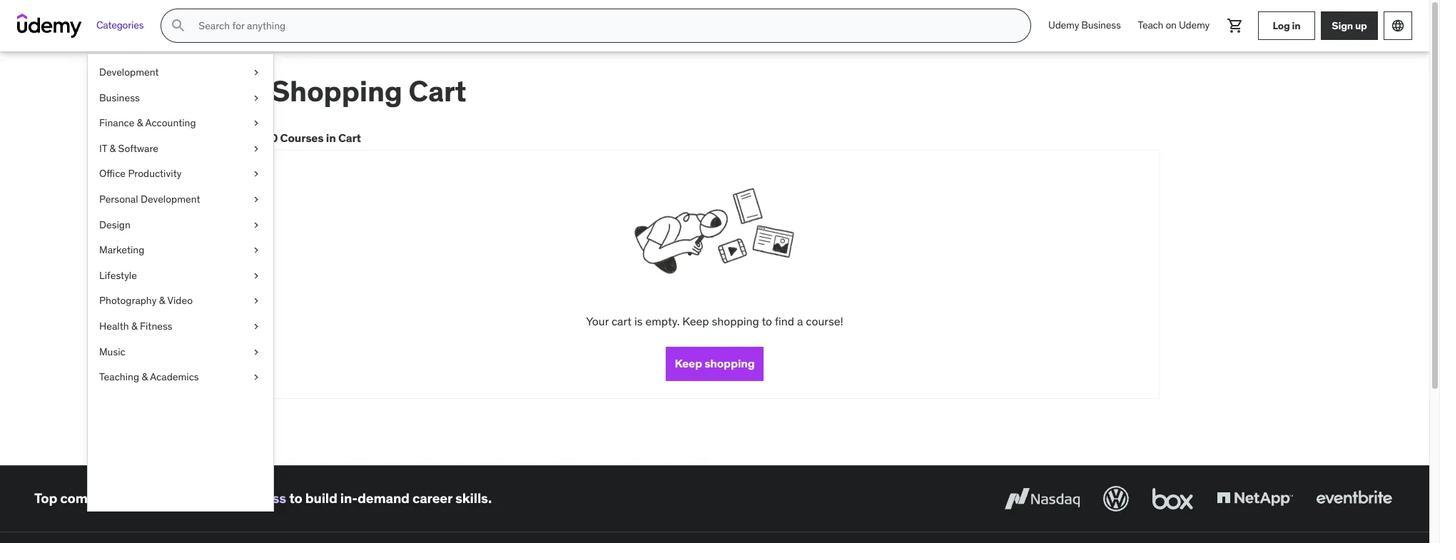 Task type: vqa. For each thing, say whether or not it's contained in the screenshot.
Sign up
yes



Task type: describe. For each thing, give the bounding box(es) containing it.
finance & accounting
[[99, 116, 196, 129]]

it & software
[[99, 142, 158, 155]]

xsmall image for development
[[250, 66, 262, 80]]

1 horizontal spatial udemy
[[1048, 19, 1079, 32]]

finance & accounting link
[[88, 111, 273, 136]]

shopping cart with 0 items image
[[1227, 17, 1244, 34]]

photography & video
[[99, 294, 193, 307]]

teaching & academics link
[[88, 365, 273, 390]]

0 horizontal spatial udemy business link
[[181, 490, 286, 507]]

categories button
[[88, 9, 152, 43]]

top companies choose udemy business to build in-demand career skills.
[[34, 490, 492, 507]]

categories
[[96, 19, 144, 32]]

xsmall image for marketing
[[250, 243, 262, 257]]

0 courses in cart
[[271, 131, 361, 145]]

xsmall image for lifestyle
[[250, 269, 262, 283]]

xsmall image for music
[[250, 345, 262, 359]]

log
[[1273, 19, 1290, 32]]

office productivity link
[[88, 162, 273, 187]]

health
[[99, 320, 129, 333]]

& for accounting
[[137, 116, 143, 129]]

choose
[[133, 490, 178, 507]]

music
[[99, 345, 125, 358]]

1 vertical spatial to
[[289, 490, 302, 507]]

1 vertical spatial shopping
[[704, 356, 755, 370]]

keep shopping
[[675, 356, 755, 370]]

it
[[99, 142, 107, 155]]

0 horizontal spatial business
[[99, 91, 140, 104]]

0
[[271, 131, 278, 145]]

teach on udemy
[[1138, 19, 1210, 32]]

1 vertical spatial keep
[[675, 356, 702, 370]]

teaching
[[99, 370, 139, 383]]

1 horizontal spatial udemy business link
[[1040, 9, 1129, 43]]

log in
[[1273, 19, 1301, 32]]

in inside 'link'
[[1292, 19, 1301, 32]]

top
[[34, 490, 57, 507]]

design link
[[88, 212, 273, 238]]

photography
[[99, 294, 157, 307]]

photography & video link
[[88, 289, 273, 314]]

udemy image
[[17, 14, 82, 38]]

sign
[[1332, 19, 1353, 32]]

personal development link
[[88, 187, 273, 212]]

health & fitness
[[99, 320, 172, 333]]

find
[[775, 314, 794, 328]]

xsmall image for design
[[250, 218, 262, 232]]

teach
[[1138, 19, 1163, 32]]

video
[[167, 294, 193, 307]]

2 horizontal spatial udemy
[[1179, 19, 1210, 32]]

0 vertical spatial development
[[99, 66, 159, 78]]

submit search image
[[170, 17, 187, 34]]

xsmall image for photography & video
[[250, 294, 262, 308]]

companies
[[60, 490, 130, 507]]

volkswagen image
[[1100, 483, 1132, 514]]

cart
[[611, 314, 632, 328]]

xsmall image for office productivity
[[250, 167, 262, 181]]

& for academics
[[142, 370, 148, 383]]

xsmall image for finance & accounting
[[250, 116, 262, 130]]

accounting
[[145, 116, 196, 129]]

finance
[[99, 116, 134, 129]]

music link
[[88, 339, 273, 365]]



Task type: locate. For each thing, give the bounding box(es) containing it.
office productivity
[[99, 167, 182, 180]]

keep down empty. at the left bottom
[[675, 356, 702, 370]]

skills.
[[455, 490, 492, 507]]

xsmall image for business
[[250, 91, 262, 105]]

& right teaching
[[142, 370, 148, 383]]

shopping up keep shopping
[[712, 314, 759, 328]]

business left the build
[[229, 490, 286, 507]]

xsmall image inside development link
[[250, 66, 262, 80]]

up
[[1355, 19, 1367, 32]]

xsmall image inside health & fitness link
[[250, 320, 262, 334]]

business up finance
[[99, 91, 140, 104]]

development down office productivity link
[[141, 193, 200, 206]]

keep shopping link
[[666, 347, 763, 381]]

&
[[137, 116, 143, 129], [110, 142, 116, 155], [159, 294, 165, 307], [131, 320, 137, 333], [142, 370, 148, 383]]

4 xsmall image from the top
[[250, 243, 262, 257]]

in right log
[[1292, 19, 1301, 32]]

1 horizontal spatial to
[[762, 314, 772, 328]]

shopping down your cart is empty. keep shopping to find a course! at the bottom
[[704, 356, 755, 370]]

3 xsmall image from the top
[[250, 167, 262, 181]]

choose a language image
[[1391, 19, 1405, 33]]

xsmall image for health & fitness
[[250, 320, 262, 334]]

shopping cart
[[271, 74, 466, 109]]

xsmall image for it & software
[[250, 142, 262, 156]]

it & software link
[[88, 136, 273, 162]]

shopping
[[712, 314, 759, 328], [704, 356, 755, 370]]

marketing
[[99, 243, 144, 256]]

office
[[99, 167, 126, 180]]

business
[[1081, 19, 1121, 32], [99, 91, 140, 104], [229, 490, 286, 507]]

cart
[[409, 74, 466, 109], [338, 131, 361, 145]]

1 vertical spatial development
[[141, 193, 200, 206]]

& right health
[[131, 320, 137, 333]]

udemy business
[[1048, 19, 1121, 32]]

udemy business link
[[1040, 9, 1129, 43], [181, 490, 286, 507]]

0 horizontal spatial in
[[326, 131, 336, 145]]

empty.
[[645, 314, 680, 328]]

0 vertical spatial shopping
[[712, 314, 759, 328]]

marketing link
[[88, 238, 273, 263]]

1 xsmall image from the top
[[250, 66, 262, 80]]

& for software
[[110, 142, 116, 155]]

udemy
[[1048, 19, 1079, 32], [1179, 19, 1210, 32], [181, 490, 226, 507]]

1 vertical spatial udemy business link
[[181, 490, 286, 507]]

development
[[99, 66, 159, 78], [141, 193, 200, 206]]

0 vertical spatial to
[[762, 314, 772, 328]]

0 vertical spatial cart
[[409, 74, 466, 109]]

& left video
[[159, 294, 165, 307]]

xsmall image inside photography & video link
[[250, 294, 262, 308]]

career
[[412, 490, 452, 507]]

your
[[586, 314, 609, 328]]

xsmall image inside design link
[[250, 218, 262, 232]]

0 vertical spatial udemy business link
[[1040, 9, 1129, 43]]

demand
[[358, 490, 410, 507]]

in right the 'courses' on the left top of page
[[326, 131, 336, 145]]

xsmall image
[[250, 116, 262, 130], [250, 142, 262, 156], [250, 167, 262, 181], [250, 218, 262, 232], [250, 320, 262, 334], [250, 345, 262, 359], [250, 370, 262, 384]]

& for fitness
[[131, 320, 137, 333]]

nasdaq image
[[1001, 483, 1083, 514]]

0 vertical spatial keep
[[682, 314, 709, 328]]

build
[[305, 490, 337, 507]]

1 horizontal spatial in
[[1292, 19, 1301, 32]]

0 vertical spatial in
[[1292, 19, 1301, 32]]

design
[[99, 218, 130, 231]]

in
[[1292, 19, 1301, 32], [326, 131, 336, 145]]

6 xsmall image from the top
[[250, 294, 262, 308]]

log in link
[[1258, 11, 1315, 40]]

personal
[[99, 193, 138, 206]]

shopping
[[271, 74, 402, 109]]

a
[[797, 314, 803, 328]]

fitness
[[140, 320, 172, 333]]

teaching & academics
[[99, 370, 199, 383]]

0 horizontal spatial udemy
[[181, 490, 226, 507]]

academics
[[150, 370, 199, 383]]

1 vertical spatial in
[[326, 131, 336, 145]]

xsmall image inside personal development link
[[250, 193, 262, 207]]

personal development
[[99, 193, 200, 206]]

1 vertical spatial cart
[[338, 131, 361, 145]]

1 vertical spatial business
[[99, 91, 140, 104]]

to
[[762, 314, 772, 328], [289, 490, 302, 507]]

0 vertical spatial business
[[1081, 19, 1121, 32]]

keep right empty. at the left bottom
[[682, 314, 709, 328]]

& right it
[[110, 142, 116, 155]]

xsmall image inside teaching & academics link
[[250, 370, 262, 384]]

1 horizontal spatial business
[[229, 490, 286, 507]]

your cart is empty. keep shopping to find a course!
[[586, 314, 843, 328]]

courses
[[280, 131, 324, 145]]

keep
[[682, 314, 709, 328], [675, 356, 702, 370]]

eventbrite image
[[1313, 483, 1395, 514]]

Search for anything text field
[[196, 14, 1013, 38]]

3 xsmall image from the top
[[250, 193, 262, 207]]

xsmall image for personal development
[[250, 193, 262, 207]]

box image
[[1149, 483, 1197, 514]]

on
[[1166, 19, 1177, 32]]

to left the build
[[289, 490, 302, 507]]

6 xsmall image from the top
[[250, 345, 262, 359]]

2 vertical spatial business
[[229, 490, 286, 507]]

2 horizontal spatial business
[[1081, 19, 1121, 32]]

lifestyle
[[99, 269, 137, 282]]

xsmall image inside finance & accounting link
[[250, 116, 262, 130]]

5 xsmall image from the top
[[250, 269, 262, 283]]

in-
[[340, 490, 358, 507]]

software
[[118, 142, 158, 155]]

0 horizontal spatial cart
[[338, 131, 361, 145]]

is
[[634, 314, 643, 328]]

sign up link
[[1321, 11, 1378, 40]]

business left teach
[[1081, 19, 1121, 32]]

1 xsmall image from the top
[[250, 116, 262, 130]]

xsmall image inside music "link"
[[250, 345, 262, 359]]

development link
[[88, 60, 273, 85]]

business link
[[88, 85, 273, 111]]

netapp image
[[1214, 483, 1296, 514]]

5 xsmall image from the top
[[250, 320, 262, 334]]

& right finance
[[137, 116, 143, 129]]

xsmall image inside office productivity link
[[250, 167, 262, 181]]

& for video
[[159, 294, 165, 307]]

0 horizontal spatial to
[[289, 490, 302, 507]]

productivity
[[128, 167, 182, 180]]

course!
[[806, 314, 843, 328]]

7 xsmall image from the top
[[250, 370, 262, 384]]

teach on udemy link
[[1129, 9, 1218, 43]]

xsmall image
[[250, 66, 262, 80], [250, 91, 262, 105], [250, 193, 262, 207], [250, 243, 262, 257], [250, 269, 262, 283], [250, 294, 262, 308]]

1 horizontal spatial cart
[[409, 74, 466, 109]]

xsmall image inside marketing link
[[250, 243, 262, 257]]

sign up
[[1332, 19, 1367, 32]]

xsmall image inside business link
[[250, 91, 262, 105]]

lifestyle link
[[88, 263, 273, 289]]

to left the find
[[762, 314, 772, 328]]

health & fitness link
[[88, 314, 273, 339]]

2 xsmall image from the top
[[250, 91, 262, 105]]

4 xsmall image from the top
[[250, 218, 262, 232]]

xsmall image inside lifestyle link
[[250, 269, 262, 283]]

development down categories dropdown button at left
[[99, 66, 159, 78]]

xsmall image for teaching & academics
[[250, 370, 262, 384]]

2 xsmall image from the top
[[250, 142, 262, 156]]

xsmall image inside it & software link
[[250, 142, 262, 156]]



